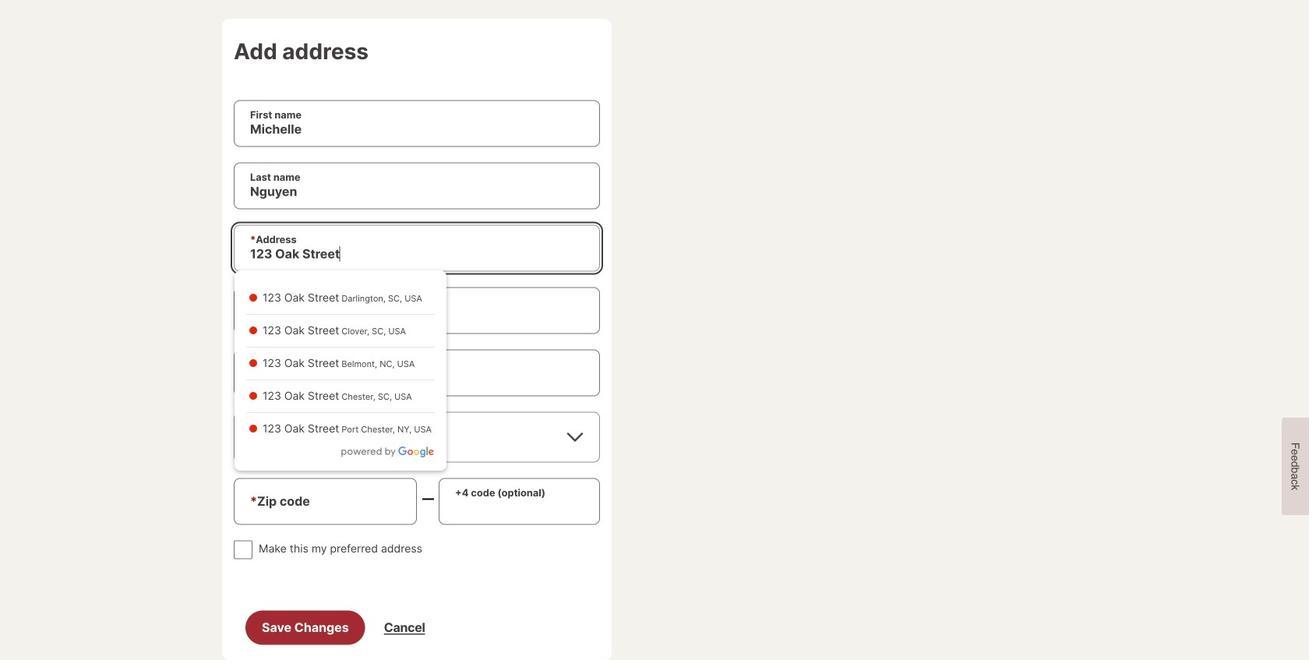 Task type: vqa. For each thing, say whether or not it's contained in the screenshot.
marker image
yes



Task type: locate. For each thing, give the bounding box(es) containing it.
2 marker image from the top
[[249, 327, 257, 334]]

Enter a location text field
[[235, 226, 599, 271]]

None text field
[[440, 479, 599, 524]]

marker image
[[249, 294, 257, 302], [249, 327, 257, 334], [249, 359, 257, 367], [249, 425, 257, 433]]

1 marker image from the top
[[249, 294, 257, 302]]

Apt/Suite/Other optional text field
[[235, 288, 599, 333]]

First name text field
[[235, 101, 599, 146]]



Task type: describe. For each thing, give the bounding box(es) containing it.
marker image
[[249, 392, 257, 400]]

3 marker image from the top
[[249, 359, 257, 367]]

4 marker image from the top
[[249, 425, 257, 433]]

Last name text field
[[235, 163, 599, 208]]



